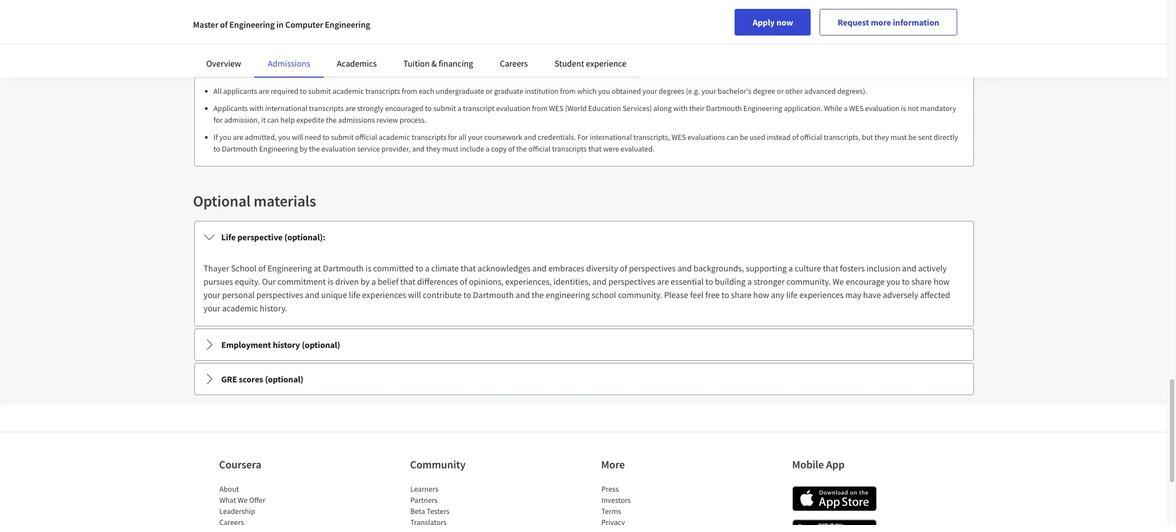 Task type: describe. For each thing, give the bounding box(es) containing it.
if
[[429, 64, 435, 76]]

the down 'need'
[[309, 144, 320, 154]]

all
[[459, 132, 467, 142]]

will inside if you are admitted, you will need to submit official academic transcripts for all your coursework and credentials. for international transcripts, wes evaluations can be used instead of official transcripts, but they must be sent directly to dartmouth engineering by the evaluation service provider, and they must include a copy of the official transcripts that were evaluated.
[[292, 132, 303, 142]]

engineering left the in
[[229, 19, 275, 30]]

more
[[871, 17, 892, 28]]

need
[[305, 132, 321, 142]]

bachelor's
[[718, 86, 752, 96]]

admission,
[[224, 115, 260, 125]]

affected
[[920, 289, 951, 301]]

program)
[[505, 64, 542, 76]]

of left opinions, on the left bottom of page
[[460, 276, 467, 287]]

nigeria,
[[907, 14, 935, 26]]

learners
[[410, 484, 438, 494]]

dartmouth down opinions, on the left bottom of page
[[473, 289, 514, 301]]

by inside if you are admitted, you will need to submit official academic transcripts for all your coursework and credentials. for international transcripts, wes evaluations can be used instead of official transcripts, but they must be sent directly to dartmouth engineering by the evaluation service provider, and they must include a copy of the official transcripts that were evaluated.
[[300, 144, 308, 154]]

what we offer link
[[219, 495, 265, 505]]

not inside 'applicants with international transcripts are strongly encouraged to submit a transcript evaluation from wes (world education services) along with their dartmouth engineering application. while a wes evaluation is not mandatory for admission, it can help expedite the admissions review process.'
[[908, 103, 919, 113]]

information
[[893, 17, 940, 28]]

2 vertical spatial perspectives
[[257, 289, 303, 301]]

to down opinions, on the left bottom of page
[[464, 289, 471, 301]]

of right diversity
[[620, 263, 627, 274]]

dartmouth inside 'applicants with international transcripts are strongly encouraged to submit a transcript evaluation from wes (world education services) along with their dartmouth engineering application. while a wes evaluation is not mandatory for admission, it can help expedite the admissions review process.'
[[706, 103, 742, 113]]

admitted,
[[245, 132, 277, 142]]

more
[[601, 458, 625, 472]]

student experience link
[[555, 58, 627, 69]]

actively
[[918, 263, 947, 274]]

and right coursework
[[524, 132, 537, 142]]

academics
[[337, 58, 377, 69]]

that inside if you are admitted, you will need to submit official academic transcripts for all your coursework and credentials. for international transcripts, wes evaluations can be used instead of official transcripts, but they must be sent directly to dartmouth engineering by the evaluation service provider, and they must include a copy of the official transcripts that were evaluated.
[[589, 144, 602, 154]]

coursera
[[219, 458, 261, 472]]

careers
[[500, 58, 528, 69]]

a up differences
[[425, 263, 430, 274]]

applicants for applicants from only the following countries are not required to report language proficiency scores: the united states, the united kingdom, ireland, canada, australia, new zealand, denmark, nigeria, ghana, germany, the netherlands, slovenia, and sweden.
[[204, 14, 243, 26]]

required inside dropdown button
[[394, 64, 427, 76]]

countries
[[332, 14, 367, 26]]

of right master
[[220, 19, 228, 30]]

germany,
[[204, 28, 239, 39]]

degrees).
[[838, 86, 868, 96]]

get it on google play image
[[792, 520, 877, 525]]

and down experiences,
[[516, 289, 530, 301]]

states,
[[612, 14, 637, 26]]

can inside 'applicants with international transcripts are strongly encouraged to submit a transcript evaluation from wes (world education services) along with their dartmouth engineering application. while a wes evaluation is not mandatory for admission, it can help expedite the admissions review process.'
[[267, 115, 279, 125]]

supporting
[[746, 263, 787, 274]]

transcripts right (official
[[336, 64, 378, 76]]

denmark,
[[869, 14, 905, 26]]

terms
[[601, 507, 621, 517]]

were
[[603, 144, 619, 154]]

investors link
[[601, 495, 631, 505]]

(optional):
[[284, 232, 326, 243]]

will inside thayer school of engineering at dartmouth is committed to a climate that acknowledges and embraces diversity of perspectives and backgrounds, supporting a culture that fosters inclusion and actively pursues equity. our commitment is driven by a belief that differences of opinions, experiences, identities, and perspectives are essential to building a stronger community. we encourage you to share how your personal perspectives and unique life experiences will contribute to dartmouth and the engineering school community. please feel free to share how any life experiences may have adversely affected your academic history.
[[408, 289, 421, 301]]

if you are admitted, you will need to submit official academic transcripts for all your coursework and credentials. for international transcripts, wes evaluations can be used instead of official transcripts, but they must be sent directly to dartmouth engineering by the evaluation service provider, and they must include a copy of the official transcripts that were evaluated. list item
[[214, 132, 965, 155]]

now
[[777, 17, 793, 28]]

dartmouth inside if you are admitted, you will need to submit official academic transcripts for all your coursework and credentials. for international transcripts, wes evaluations can be used instead of official transcripts, but they must be sent directly to dartmouth engineering by the evaluation service provider, and they must include a copy of the official transcripts that were evaluated.
[[222, 144, 258, 154]]

&
[[432, 58, 437, 69]]

coursework
[[484, 132, 522, 142]]

backgrounds,
[[694, 263, 744, 274]]

ireland,
[[717, 14, 746, 26]]

unofficial transcripts (official transcripts are required if admitted into the program)
[[221, 64, 542, 76]]

transcripts down unofficial transcripts (official transcripts are required if admitted into the program) on the left of page
[[366, 86, 400, 96]]

provider,
[[382, 144, 411, 154]]

application.
[[784, 103, 823, 113]]

submit for need
[[331, 132, 354, 142]]

transcripts down process.
[[412, 132, 447, 142]]

to right 'need'
[[323, 132, 329, 142]]

1 transcripts, from the left
[[634, 132, 670, 142]]

transcripts down "credentials."
[[552, 144, 587, 154]]

leadership link
[[219, 507, 255, 517]]

list item for more
[[601, 517, 696, 525]]

experiences,
[[506, 276, 552, 287]]

the down coursework
[[516, 144, 527, 154]]

0 vertical spatial submit
[[308, 86, 331, 96]]

are inside dropdown button
[[380, 64, 392, 76]]

expedite
[[296, 115, 325, 125]]

are inside if you are admitted, you will need to submit official academic transcripts for all your coursework and credentials. for international transcripts, wes evaluations can be used instead of official transcripts, but they must be sent directly to dartmouth engineering by the evaluation service provider, and they must include a copy of the official transcripts that were evaluated.
[[233, 132, 243, 142]]

a down undergraduate
[[458, 103, 462, 113]]

australia,
[[780, 14, 814, 26]]

to up differences
[[416, 263, 423, 274]]

you right 'if'
[[219, 132, 232, 142]]

institution
[[525, 86, 559, 96]]

evaluated.
[[621, 144, 655, 154]]

engineering
[[546, 289, 590, 301]]

and down the 'commitment'
[[305, 289, 319, 301]]

all
[[214, 86, 222, 96]]

about
[[219, 484, 239, 494]]

1 life from the left
[[349, 289, 360, 301]]

wes inside if you are admitted, you will need to submit official academic transcripts for all your coursework and credentials. for international transcripts, wes evaluations can be used instead of official transcripts, but they must be sent directly to dartmouth engineering by the evaluation service provider, and they must include a copy of the official transcripts that were evaluated.
[[672, 132, 686, 142]]

only
[[264, 14, 280, 26]]

submit for encouraged
[[433, 103, 456, 113]]

can inside if you are admitted, you will need to submit official academic transcripts for all your coursework and credentials. for international transcripts, wes evaluations can be used instead of official transcripts, but they must be sent directly to dartmouth engineering by the evaluation service provider, and they must include a copy of the official transcripts that were evaluated.
[[727, 132, 739, 142]]

thayer school of engineering at dartmouth is committed to a climate that acknowledges and embraces diversity of perspectives and backgrounds, supporting a culture that fosters inclusion and actively pursues equity. our commitment is driven by a belief that differences of opinions, experiences, identities, and perspectives are essential to building a stronger community. we encourage you to share how your personal perspectives and unique life experiences will contribute to dartmouth and the engineering school community. please feel free to share how any life experiences may have adversely affected your academic history.
[[204, 263, 951, 314]]

sweden.
[[357, 28, 389, 39]]

zealand,
[[835, 14, 867, 26]]

evaluations
[[688, 132, 725, 142]]

a right building
[[748, 276, 752, 287]]

0 horizontal spatial they
[[426, 144, 441, 154]]

we inside thayer school of engineering at dartmouth is committed to a climate that acknowledges and embraces diversity of perspectives and backgrounds, supporting a culture that fosters inclusion and actively pursues equity. our commitment is driven by a belief that differences of opinions, experiences, identities, and perspectives are essential to building a stronger community. we encourage you to share how your personal perspectives and unique life experiences will contribute to dartmouth and the engineering school community. please feel free to share how any life experiences may have adversely affected your academic history.
[[833, 276, 844, 287]]

we inside about what we offer leadership
[[237, 495, 247, 505]]

from inside 'applicants with international transcripts are strongly encouraged to submit a transcript evaluation from wes (world education services) along with their dartmouth engineering application. while a wes evaluation is not mandatory for admission, it can help expedite the admissions review process.'
[[532, 103, 548, 113]]

request
[[838, 17, 869, 28]]

may
[[846, 289, 862, 301]]

investors
[[601, 495, 631, 505]]

history.
[[260, 303, 287, 314]]

help
[[281, 115, 295, 125]]

a left culture
[[789, 263, 793, 274]]

evaluation inside if you are admitted, you will need to submit official academic transcripts for all your coursework and credentials. for international transcripts, wes evaluations can be used instead of official transcripts, but they must be sent directly to dartmouth engineering by the evaluation service provider, and they must include a copy of the official transcripts that were evaluated.
[[321, 144, 356, 154]]

mobile
[[792, 458, 824, 472]]

not inside applicants from only the following countries are not required to report language proficiency scores: the united states, the united kingdom, ireland, canada, australia, new zealand, denmark, nigeria, ghana, germany, the netherlands, slovenia, and sweden.
[[382, 14, 395, 26]]

1 united from the left
[[585, 14, 610, 26]]

review
[[377, 115, 398, 125]]

to up free
[[706, 276, 713, 287]]

are right applicants
[[259, 86, 269, 96]]

a right while
[[844, 103, 848, 113]]

are inside 'applicants with international transcripts are strongly encouraged to submit a transcript evaluation from wes (world education services) along with their dartmouth engineering application. while a wes evaluation is not mandatory for admission, it can help expedite the admissions review process.'
[[345, 103, 356, 113]]

engineering inside if you are admitted, you will need to submit official academic transcripts for all your coursework and credentials. for international transcripts, wes evaluations can be used instead of official transcripts, but they must be sent directly to dartmouth engineering by the evaluation service provider, and they must include a copy of the official transcripts that were evaluated.
[[259, 144, 298, 154]]

encouraged
[[385, 103, 424, 113]]

0 vertical spatial perspectives
[[629, 263, 676, 274]]

degrees
[[659, 86, 685, 96]]

that up opinions, on the left bottom of page
[[461, 263, 476, 274]]

and left 'actively'
[[902, 263, 917, 274]]

process.
[[400, 115, 427, 125]]

you up education
[[598, 86, 610, 96]]

1 vertical spatial must
[[442, 144, 459, 154]]

is inside 'applicants with international transcripts are strongly encouraged to submit a transcript evaluation from wes (world education services) along with their dartmouth engineering application. while a wes evaluation is not mandatory for admission, it can help expedite the admissions review process.'
[[901, 103, 907, 113]]

gre scores (optional)
[[221, 374, 304, 385]]

strongly
[[357, 103, 384, 113]]

instead
[[767, 132, 791, 142]]

required inside applicants from only the following countries are not required to report language proficiency scores: the united states, the united kingdom, ireland, canada, australia, new zealand, denmark, nigeria, ghana, germany, the netherlands, slovenia, and sweden.
[[397, 14, 428, 26]]

the right states,
[[639, 14, 651, 26]]

acknowledges
[[478, 263, 531, 274]]

employment
[[221, 339, 271, 351]]

terms link
[[601, 507, 621, 517]]

international inside if you are admitted, you will need to submit official academic transcripts for all your coursework and credentials. for international transcripts, wes evaluations can be used instead of official transcripts, but they must be sent directly to dartmouth engineering by the evaluation service provider, and they must include a copy of the official transcripts that were evaluated.
[[590, 132, 632, 142]]

2 horizontal spatial official
[[800, 132, 822, 142]]

computer
[[285, 19, 323, 30]]

unique
[[321, 289, 347, 301]]

to right free
[[722, 289, 730, 301]]

are inside thayer school of engineering at dartmouth is committed to a climate that acknowledges and embraces diversity of perspectives and backgrounds, supporting a culture that fosters inclusion and actively pursues equity. our commitment is driven by a belief that differences of opinions, experiences, identities, and perspectives are essential to building a stronger community. we encourage you to share how your personal perspectives and unique life experiences will contribute to dartmouth and the engineering school community. please feel free to share how any life experiences may have adversely affected your academic history.
[[657, 276, 669, 287]]

any
[[771, 289, 785, 301]]

from left each
[[402, 86, 417, 96]]

learners link
[[410, 484, 438, 494]]

international inside 'applicants with international transcripts are strongly encouraged to submit a transcript evaluation from wes (world education services) along with their dartmouth engineering application. while a wes evaluation is not mandatory for admission, it can help expedite the admissions review process.'
[[265, 103, 307, 113]]

2 transcripts, from the left
[[824, 132, 861, 142]]

the right scores:
[[571, 14, 584, 26]]

climate
[[431, 263, 459, 274]]

netherlands,
[[255, 28, 303, 39]]

to down 'if'
[[214, 144, 220, 154]]

while
[[824, 103, 842, 113]]

tuition & financing
[[404, 58, 473, 69]]

to inside 'applicants with international transcripts are strongly encouraged to submit a transcript evaluation from wes (world education services) along with their dartmouth engineering application. while a wes evaluation is not mandatory for admission, it can help expedite the admissions review process.'
[[425, 103, 432, 113]]

employment history (optional)
[[221, 339, 340, 351]]

you inside thayer school of engineering at dartmouth is committed to a climate that acknowledges and embraces diversity of perspectives and backgrounds, supporting a culture that fosters inclusion and actively pursues equity. our commitment is driven by a belief that differences of opinions, experiences, identities, and perspectives are essential to building a stronger community. we encourage you to share how your personal perspectives and unique life experiences will contribute to dartmouth and the engineering school community. please feel free to share how any life experiences may have adversely affected your academic history.
[[887, 276, 901, 287]]

your inside if you are admitted, you will need to submit official academic transcripts for all your coursework and credentials. for international transcripts, wes evaluations can be used instead of official transcripts, but they must be sent directly to dartmouth engineering by the evaluation service provider, and they must include a copy of the official transcripts that were evaluated.
[[468, 132, 483, 142]]

from up (world on the left top
[[560, 86, 576, 96]]

directly
[[934, 132, 959, 142]]



Task type: vqa. For each thing, say whether or not it's contained in the screenshot.


Task type: locate. For each thing, give the bounding box(es) containing it.
2 experiences from the left
[[800, 289, 844, 301]]

0 horizontal spatial united
[[585, 14, 610, 26]]

be left used
[[740, 132, 748, 142]]

personal
[[222, 289, 255, 301]]

request more information button
[[820, 9, 957, 36]]

0 horizontal spatial community.
[[618, 289, 663, 301]]

2 vertical spatial is
[[328, 276, 334, 287]]

have
[[863, 289, 881, 301]]

gre
[[221, 374, 237, 385]]

1 vertical spatial (optional)
[[265, 374, 304, 385]]

2 or from the left
[[777, 86, 784, 96]]

master
[[193, 19, 218, 30]]

of
[[220, 19, 228, 30], [792, 132, 799, 142], [508, 144, 515, 154], [258, 263, 266, 274], [620, 263, 627, 274], [460, 276, 467, 287]]

transcripts inside 'applicants with international transcripts are strongly encouraged to submit a transcript evaluation from wes (world education services) along with their dartmouth engineering application. while a wes evaluation is not mandatory for admission, it can help expedite the admissions review process.'
[[309, 103, 344, 113]]

learners partners beta testers
[[410, 484, 449, 517]]

1 vertical spatial not
[[908, 103, 919, 113]]

0 vertical spatial (optional)
[[302, 339, 340, 351]]

applicants for applicants with international transcripts are strongly encouraged to submit a transcript evaluation from wes (world education services) along with their dartmouth engineering application. while a wes evaluation is not mandatory for admission, it can help expedite the admissions review process.
[[214, 103, 248, 113]]

1 vertical spatial academic
[[379, 132, 410, 142]]

is up unique
[[328, 276, 334, 287]]

by right driven on the left of page
[[361, 276, 370, 287]]

contribute
[[423, 289, 462, 301]]

along
[[654, 103, 672, 113]]

into
[[474, 64, 489, 76]]

academic up strongly in the left top of the page
[[333, 86, 364, 96]]

for inside 'applicants with international transcripts are strongly encouraged to submit a transcript evaluation from wes (world education services) along with their dartmouth engineering application. while a wes evaluation is not mandatory for admission, it can help expedite the admissions review process.'
[[214, 115, 223, 125]]

united left kingdom,
[[653, 14, 678, 26]]

applicants with international transcripts are strongly encouraged to submit a transcript evaluation from wes (world education services) along with their dartmouth engineering application. while a wes evaluation is not mandatory for admission, it can help expedite the admissions review process. list item
[[214, 103, 965, 126]]

0 horizontal spatial share
[[731, 289, 752, 301]]

diversity
[[586, 263, 618, 274]]

is left mandatory
[[901, 103, 907, 113]]

1 vertical spatial share
[[731, 289, 752, 301]]

new
[[816, 14, 833, 26]]

free
[[706, 289, 720, 301]]

1 list item from the left
[[219, 517, 314, 525]]

0 horizontal spatial academic
[[222, 303, 258, 314]]

0 vertical spatial we
[[833, 276, 844, 287]]

you up the adversely
[[887, 276, 901, 287]]

0 vertical spatial how
[[934, 276, 950, 287]]

the inside thayer school of engineering at dartmouth is committed to a climate that acknowledges and embraces diversity of perspectives and backgrounds, supporting a culture that fosters inclusion and actively pursues equity. our commitment is driven by a belief that differences of opinions, experiences, identities, and perspectives are essential to building a stronger community. we encourage you to share how your personal perspectives and unique life experiences will contribute to dartmouth and the engineering school community. please feel free to share how any life experiences may have adversely affected your academic history.
[[532, 289, 544, 301]]

0 horizontal spatial by
[[300, 144, 308, 154]]

list
[[208, 86, 965, 155], [219, 484, 314, 525], [410, 484, 505, 525], [601, 484, 696, 525]]

scores:
[[544, 14, 569, 26]]

life right any
[[787, 289, 798, 301]]

undergraduate
[[436, 86, 484, 96]]

international up were
[[590, 132, 632, 142]]

0 vertical spatial required
[[397, 14, 428, 26]]

2 united from the left
[[653, 14, 678, 26]]

0 horizontal spatial list item
[[219, 517, 314, 525]]

if you are admitted, you will need to submit official academic transcripts for all your coursework and credentials. for international transcripts, wes evaluations can be used instead of official transcripts, but they must be sent directly to dartmouth engineering by the evaluation service provider, and they must include a copy of the official transcripts that were evaluated.
[[214, 132, 959, 154]]

engineering inside 'applicants with international transcripts are strongly encouraged to submit a transcript evaluation from wes (world education services) along with their dartmouth engineering application. while a wes evaluation is not mandatory for admission, it can help expedite the admissions review process.'
[[744, 103, 783, 113]]

list item
[[219, 517, 314, 525], [410, 517, 505, 525], [601, 517, 696, 525]]

list item for community
[[410, 517, 505, 525]]

required left if
[[394, 64, 427, 76]]

perspectives up history. on the bottom of page
[[257, 289, 303, 301]]

a left copy
[[486, 144, 490, 154]]

admissions
[[338, 115, 375, 125]]

a
[[458, 103, 462, 113], [844, 103, 848, 113], [486, 144, 490, 154], [425, 263, 430, 274], [789, 263, 793, 274], [372, 276, 376, 287], [748, 276, 752, 287]]

equity.
[[235, 276, 260, 287]]

the right germany,
[[241, 28, 253, 39]]

1 vertical spatial we
[[237, 495, 247, 505]]

engineering inside thayer school of engineering at dartmouth is committed to a climate that acknowledges and embraces diversity of perspectives and backgrounds, supporting a culture that fosters inclusion and actively pursues equity. our commitment is driven by a belief that differences of opinions, experiences, identities, and perspectives are essential to building a stronger community. we encourage you to share how your personal perspectives and unique life experiences will contribute to dartmouth and the engineering school community. please feel free to share how any life experiences may have adversely affected your academic history.
[[268, 263, 312, 274]]

1 horizontal spatial wes
[[672, 132, 686, 142]]

2 horizontal spatial is
[[901, 103, 907, 113]]

mobile app
[[792, 458, 845, 472]]

engineering up academics
[[325, 19, 370, 30]]

1 horizontal spatial by
[[361, 276, 370, 287]]

0 vertical spatial academic
[[333, 86, 364, 96]]

0 horizontal spatial we
[[237, 495, 247, 505]]

academic down "personal"
[[222, 303, 258, 314]]

transcripts down netherlands,
[[261, 64, 303, 76]]

transcript
[[463, 103, 495, 113]]

to left report
[[430, 14, 438, 26]]

wes left (world on the left top
[[549, 103, 564, 113]]

required
[[397, 14, 428, 26], [394, 64, 427, 76], [271, 86, 298, 96]]

0 horizontal spatial be
[[740, 132, 748, 142]]

list for more
[[601, 484, 696, 525]]

careers link
[[500, 58, 528, 69]]

0 vertical spatial share
[[912, 276, 932, 287]]

0 horizontal spatial life
[[349, 289, 360, 301]]

partners
[[410, 495, 438, 505]]

share down 'actively'
[[912, 276, 932, 287]]

about what we offer leadership
[[219, 484, 265, 517]]

1 horizontal spatial life
[[787, 289, 798, 301]]

2 life from the left
[[787, 289, 798, 301]]

gre scores (optional) button
[[195, 364, 973, 395]]

obtained
[[612, 86, 641, 96]]

offer
[[249, 495, 265, 505]]

partners link
[[410, 495, 438, 505]]

degree
[[753, 86, 776, 96]]

from left only
[[244, 14, 262, 26]]

wes left evaluations
[[672, 132, 686, 142]]

1 experiences from the left
[[362, 289, 406, 301]]

0 vertical spatial is
[[901, 103, 907, 113]]

1 horizontal spatial for
[[448, 132, 457, 142]]

transcripts, left the but
[[824, 132, 861, 142]]

perspectives
[[629, 263, 676, 274], [609, 276, 656, 287], [257, 289, 303, 301]]

1 horizontal spatial is
[[366, 263, 372, 274]]

2 vertical spatial academic
[[222, 303, 258, 314]]

and up experiences,
[[533, 263, 547, 274]]

1 horizontal spatial will
[[408, 289, 421, 301]]

0 horizontal spatial transcripts,
[[634, 132, 670, 142]]

not up the 'sweden.'
[[382, 14, 395, 26]]

that left were
[[589, 144, 602, 154]]

0 horizontal spatial with
[[249, 103, 264, 113]]

copy
[[491, 144, 507, 154]]

official
[[355, 132, 377, 142], [800, 132, 822, 142], [529, 144, 551, 154]]

0 vertical spatial they
[[875, 132, 889, 142]]

optional
[[193, 191, 251, 211]]

all applicants are required to submit academic transcripts from each undergraduate or graduate institution from which you obtained your degrees (e.g. your bachelor's degree or other advanced degrees). list item
[[214, 86, 965, 97]]

1 be from the left
[[740, 132, 748, 142]]

that down committed
[[400, 276, 416, 287]]

from down all applicants are required to submit academic transcripts from each undergraduate or graduate institution from which you obtained your degrees (e.g. your bachelor's degree or other advanced degrees). in the top of the page
[[532, 103, 548, 113]]

the inside dropdown button
[[491, 64, 504, 76]]

dartmouth down admitted,
[[222, 144, 258, 154]]

our
[[262, 276, 276, 287]]

1 horizontal spatial we
[[833, 276, 844, 287]]

dartmouth up driven on the left of page
[[323, 263, 364, 274]]

0 horizontal spatial not
[[382, 14, 395, 26]]

the down experiences,
[[532, 289, 544, 301]]

2 horizontal spatial academic
[[379, 132, 410, 142]]

the
[[282, 14, 294, 26], [571, 14, 584, 26], [639, 14, 651, 26], [241, 28, 253, 39], [491, 64, 504, 76], [326, 115, 337, 125], [309, 144, 320, 154], [516, 144, 527, 154], [532, 289, 544, 301]]

1 vertical spatial how
[[754, 289, 770, 301]]

perspectives up please
[[629, 263, 676, 274]]

1 horizontal spatial transcripts,
[[824, 132, 861, 142]]

life perspective (optional): button
[[195, 222, 973, 253]]

0 vertical spatial will
[[292, 132, 303, 142]]

list containing all applicants are required to submit academic transcripts from each undergraduate or graduate institution from which you obtained your degrees (e.g. your bachelor's degree or other advanced degrees).
[[208, 86, 965, 155]]

1 horizontal spatial evaluation
[[496, 103, 531, 113]]

transcripts up expedite
[[309, 103, 344, 113]]

are
[[369, 14, 381, 26], [380, 64, 392, 76], [259, 86, 269, 96], [345, 103, 356, 113], [233, 132, 243, 142], [657, 276, 669, 287]]

0 horizontal spatial international
[[265, 103, 307, 113]]

from inside applicants from only the following countries are not required to report language proficiency scores: the united states, the united kingdom, ireland, canada, australia, new zealand, denmark, nigeria, ghana, germany, the netherlands, slovenia, and sweden.
[[244, 14, 262, 26]]

0 horizontal spatial must
[[442, 144, 459, 154]]

include
[[460, 144, 484, 154]]

a inside if you are admitted, you will need to submit official academic transcripts for all your coursework and credentials. for international transcripts, wes evaluations can be used instead of official transcripts, but they must be sent directly to dartmouth engineering by the evaluation service provider, and they must include a copy of the official transcripts that were evaluated.
[[486, 144, 490, 154]]

(optional)
[[302, 339, 340, 351], [265, 374, 304, 385]]

0 vertical spatial not
[[382, 14, 395, 26]]

to down (official
[[300, 86, 307, 96]]

will left 'need'
[[292, 132, 303, 142]]

or left other
[[777, 86, 784, 96]]

1 horizontal spatial can
[[727, 132, 739, 142]]

inclusion
[[867, 263, 901, 274]]

other
[[786, 86, 803, 96]]

a left "belief"
[[372, 276, 376, 287]]

submit inside if you are admitted, you will need to submit official academic transcripts for all your coursework and credentials. for international transcripts, wes evaluations can be used instead of official transcripts, but they must be sent directly to dartmouth engineering by the evaluation service provider, and they must include a copy of the official transcripts that were evaluated.
[[331, 132, 354, 142]]

must left include
[[442, 144, 459, 154]]

to down each
[[425, 103, 432, 113]]

list for coursera
[[219, 484, 314, 525]]

1 vertical spatial required
[[394, 64, 427, 76]]

the right only
[[282, 14, 294, 26]]

not left mandatory
[[908, 103, 919, 113]]

wes
[[549, 103, 564, 113], [850, 103, 864, 113], [672, 132, 686, 142]]

adversely
[[883, 289, 919, 301]]

experience
[[586, 58, 627, 69]]

the inside 'applicants with international transcripts are strongly encouraged to submit a transcript evaluation from wes (world education services) along with their dartmouth engineering application. while a wes evaluation is not mandatory for admission, it can help expedite the admissions review process.'
[[326, 115, 337, 125]]

they
[[875, 132, 889, 142], [426, 144, 441, 154]]

2 vertical spatial required
[[271, 86, 298, 96]]

1 vertical spatial applicants
[[214, 103, 248, 113]]

we down fosters
[[833, 276, 844, 287]]

2 list item from the left
[[410, 517, 505, 525]]

1 horizontal spatial international
[[590, 132, 632, 142]]

required down admissions
[[271, 86, 298, 96]]

1 vertical spatial submit
[[433, 103, 456, 113]]

commitment
[[278, 276, 326, 287]]

list containing press
[[601, 484, 696, 525]]

1 horizontal spatial academic
[[333, 86, 364, 96]]

evaluation down graduate
[[496, 103, 531, 113]]

0 horizontal spatial or
[[486, 86, 493, 96]]

is
[[901, 103, 907, 113], [366, 263, 372, 274], [328, 276, 334, 287]]

applicants inside 'applicants with international transcripts are strongly encouraged to submit a transcript evaluation from wes (world education services) along with their dartmouth engineering application. while a wes evaluation is not mandatory for admission, it can help expedite the admissions review process.'
[[214, 103, 248, 113]]

0 horizontal spatial will
[[292, 132, 303, 142]]

(optional) for gre scores (optional)
[[265, 374, 304, 385]]

to inside applicants from only the following countries are not required to report language proficiency scores: the united states, the united kingdom, ireland, canada, australia, new zealand, denmark, nigeria, ghana, germany, the netherlands, slovenia, and sweden.
[[430, 14, 438, 26]]

the right expedite
[[326, 115, 337, 125]]

download on the app store image
[[792, 487, 877, 512]]

0 horizontal spatial evaluation
[[321, 144, 356, 154]]

and down diversity
[[593, 276, 607, 287]]

0 vertical spatial community.
[[787, 276, 831, 287]]

0 horizontal spatial for
[[214, 115, 223, 125]]

differences
[[417, 276, 458, 287]]

1 vertical spatial for
[[448, 132, 457, 142]]

scores
[[239, 374, 263, 385]]

of right the instead
[[792, 132, 799, 142]]

your
[[643, 86, 657, 96], [702, 86, 716, 96], [468, 132, 483, 142], [204, 289, 220, 301], [204, 303, 220, 314]]

life
[[349, 289, 360, 301], [787, 289, 798, 301]]

international up help
[[265, 103, 307, 113]]

(official
[[305, 64, 334, 76]]

1 horizontal spatial official
[[529, 144, 551, 154]]

list item for coursera
[[219, 517, 314, 525]]

required inside list item
[[271, 86, 298, 96]]

0 vertical spatial applicants
[[204, 14, 243, 26]]

student
[[555, 58, 584, 69]]

how down 'stronger'
[[754, 289, 770, 301]]

official up service
[[355, 132, 377, 142]]

2 be from the left
[[909, 132, 917, 142]]

0 vertical spatial must
[[891, 132, 907, 142]]

slovenia,
[[305, 28, 339, 39]]

official down "credentials."
[[529, 144, 551, 154]]

1 or from the left
[[486, 86, 493, 96]]

perspective
[[237, 232, 283, 243]]

united
[[585, 14, 610, 26], [653, 14, 678, 26]]

1 vertical spatial can
[[727, 132, 739, 142]]

app
[[826, 458, 845, 472]]

can left used
[[727, 132, 739, 142]]

of right copy
[[508, 144, 515, 154]]

0 horizontal spatial official
[[355, 132, 377, 142]]

1 vertical spatial by
[[361, 276, 370, 287]]

you down help
[[278, 132, 290, 142]]

international
[[265, 103, 307, 113], [590, 132, 632, 142]]

for
[[578, 132, 588, 142]]

if
[[214, 132, 218, 142]]

life perspective (optional):
[[221, 232, 326, 243]]

list item down terms
[[601, 517, 696, 525]]

0 horizontal spatial how
[[754, 289, 770, 301]]

by inside thayer school of engineering at dartmouth is committed to a climate that acknowledges and embraces diversity of perspectives and backgrounds, supporting a culture that fosters inclusion and actively pursues equity. our commitment is driven by a belief that differences of opinions, experiences, identities, and perspectives are essential to building a stronger community. we encourage you to share how your personal perspectives and unique life experiences will contribute to dartmouth and the engineering school community. please feel free to share how any life experiences may have adversely affected your academic history.
[[361, 276, 370, 287]]

we up leadership link
[[237, 495, 247, 505]]

and up essential
[[678, 263, 692, 274]]

0 vertical spatial by
[[300, 144, 308, 154]]

and right provider,
[[412, 144, 425, 154]]

1 horizontal spatial how
[[934, 276, 950, 287]]

is left committed
[[366, 263, 372, 274]]

but
[[862, 132, 873, 142]]

1 horizontal spatial not
[[908, 103, 919, 113]]

1 vertical spatial is
[[366, 263, 372, 274]]

united left states,
[[585, 14, 610, 26]]

services)
[[623, 103, 652, 113]]

1 horizontal spatial or
[[777, 86, 784, 96]]

applicants from only the following countries are not required to report language proficiency scores: the united states, the united kingdom, ireland, canada, australia, new zealand, denmark, nigeria, ghana, germany, the netherlands, slovenia, and sweden.
[[204, 14, 963, 39]]

community. down culture
[[787, 276, 831, 287]]

1 horizontal spatial community.
[[787, 276, 831, 287]]

1 horizontal spatial with
[[674, 103, 688, 113]]

submit inside 'applicants with international transcripts are strongly encouraged to submit a transcript evaluation from wes (world education services) along with their dartmouth engineering application. while a wes evaluation is not mandatory for admission, it can help expedite the admissions review process.'
[[433, 103, 456, 113]]

engineering down degree
[[744, 103, 783, 113]]

academic inside if you are admitted, you will need to submit official academic transcripts for all your coursework and credentials. for international transcripts, wes evaluations can be used instead of official transcripts, but they must be sent directly to dartmouth engineering by the evaluation service provider, and they must include a copy of the official transcripts that were evaluated.
[[379, 132, 410, 142]]

advanced
[[805, 86, 836, 96]]

0 vertical spatial international
[[265, 103, 307, 113]]

for inside if you are admitted, you will need to submit official academic transcripts for all your coursework and credentials. for international transcripts, wes evaluations can be used instead of official transcripts, but they must be sent directly to dartmouth engineering by the evaluation service provider, and they must include a copy of the official transcripts that were evaluated.
[[448, 132, 457, 142]]

with up it
[[249, 103, 264, 113]]

0 vertical spatial can
[[267, 115, 279, 125]]

evaluation left service
[[321, 144, 356, 154]]

list containing learners
[[410, 484, 505, 525]]

1 horizontal spatial list item
[[410, 517, 505, 525]]

from
[[244, 14, 262, 26], [402, 86, 417, 96], [560, 86, 576, 96], [532, 103, 548, 113]]

culture
[[795, 263, 821, 274]]

that left fosters
[[823, 263, 838, 274]]

community. left please
[[618, 289, 663, 301]]

1 horizontal spatial be
[[909, 132, 917, 142]]

2 with from the left
[[674, 103, 688, 113]]

1 vertical spatial international
[[590, 132, 632, 142]]

can right it
[[267, 115, 279, 125]]

2 horizontal spatial evaluation
[[865, 103, 900, 113]]

0 vertical spatial for
[[214, 115, 223, 125]]

1 vertical spatial perspectives
[[609, 276, 656, 287]]

and down countries
[[341, 28, 355, 39]]

1 horizontal spatial united
[[653, 14, 678, 26]]

1 vertical spatial will
[[408, 289, 421, 301]]

master of engineering in computer engineering
[[193, 19, 370, 30]]

beta
[[410, 507, 425, 517]]

to up the adversely
[[902, 276, 910, 287]]

2 horizontal spatial list item
[[601, 517, 696, 525]]

applicants up admission,
[[214, 103, 248, 113]]

2 vertical spatial submit
[[331, 132, 354, 142]]

of up our
[[258, 263, 266, 274]]

are inside applicants from only the following countries are not required to report language proficiency scores: the united states, the united kingdom, ireland, canada, australia, new zealand, denmark, nigeria, ghana, germany, the netherlands, slovenia, and sweden.
[[369, 14, 381, 26]]

materials
[[254, 191, 316, 211]]

(optional) right the history
[[302, 339, 340, 351]]

admissions
[[268, 58, 310, 69]]

submit down admissions
[[331, 132, 354, 142]]

0 horizontal spatial can
[[267, 115, 279, 125]]

required left report
[[397, 14, 428, 26]]

academic inside thayer school of engineering at dartmouth is committed to a climate that acknowledges and embraces diversity of perspectives and backgrounds, supporting a culture that fosters inclusion and actively pursues equity. our commitment is driven by a belief that differences of opinions, experiences, identities, and perspectives are essential to building a stronger community. we encourage you to share how your personal perspectives and unique life experiences will contribute to dartmouth and the engineering school community. please feel free to share how any life experiences may have adversely affected your academic history.
[[222, 303, 258, 314]]

official down application.
[[800, 132, 822, 142]]

perspectives up school
[[609, 276, 656, 287]]

apply
[[753, 17, 775, 28]]

or left graduate
[[486, 86, 493, 96]]

applicants with international transcripts are strongly encouraged to submit a transcript evaluation from wes (world education services) along with their dartmouth engineering application. while a wes evaluation is not mandatory for admission, it can help expedite the admissions review process.
[[214, 103, 957, 125]]

and inside applicants from only the following countries are not required to report language proficiency scores: the united states, the united kingdom, ireland, canada, australia, new zealand, denmark, nigeria, ghana, germany, the netherlands, slovenia, and sweden.
[[341, 28, 355, 39]]

1 with from the left
[[249, 103, 264, 113]]

1 horizontal spatial share
[[912, 276, 932, 287]]

used
[[750, 132, 766, 142]]

0 horizontal spatial wes
[[549, 103, 564, 113]]

3 list item from the left
[[601, 517, 696, 525]]

1 vertical spatial community.
[[618, 289, 663, 301]]

overview link
[[206, 58, 241, 69]]

education
[[588, 103, 621, 113]]

all applicants are required to submit academic transcripts from each undergraduate or graduate institution from which you obtained your degrees (e.g. your bachelor's degree or other advanced degrees).
[[214, 86, 868, 96]]

0 horizontal spatial experiences
[[362, 289, 406, 301]]

applicants inside applicants from only the following countries are not required to report language proficiency scores: the united states, the united kingdom, ireland, canada, australia, new zealand, denmark, nigeria, ghana, germany, the netherlands, slovenia, and sweden.
[[204, 14, 243, 26]]

at
[[314, 263, 321, 274]]

1 horizontal spatial experiences
[[800, 289, 844, 301]]

apply now
[[753, 17, 793, 28]]

are right academics
[[380, 64, 392, 76]]

share down building
[[731, 289, 752, 301]]

0 horizontal spatial is
[[328, 276, 334, 287]]

by down 'need'
[[300, 144, 308, 154]]

community
[[410, 458, 466, 472]]

be left sent
[[909, 132, 917, 142]]

list for community
[[410, 484, 505, 525]]

1 horizontal spatial must
[[891, 132, 907, 142]]

1 vertical spatial they
[[426, 144, 441, 154]]

2 horizontal spatial wes
[[850, 103, 864, 113]]

driven
[[335, 276, 359, 287]]

1 horizontal spatial they
[[875, 132, 889, 142]]

(optional) for employment history (optional)
[[302, 339, 340, 351]]

list containing about
[[219, 484, 314, 525]]



